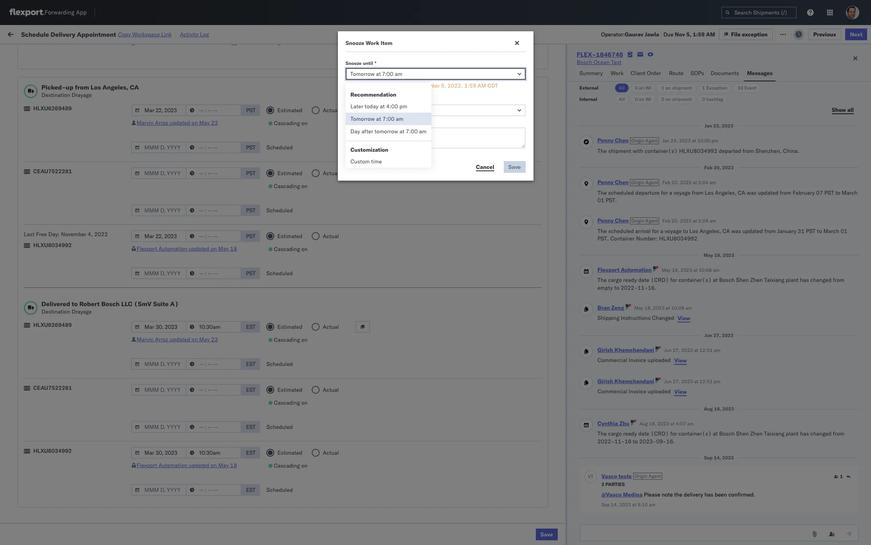 Task type: locate. For each thing, give the bounding box(es) containing it.
choi down jaehyung choi - test origin agent on the right top
[[803, 283, 814, 290]]

shen inside the cargo ready date (crd) for container(s)  at bosch shen zhen taixiang plant has changed from empty to 2022-11-16.
[[736, 277, 749, 284]]

ca for the schedule pickup from los angeles, ca button associated with maeu9736123
[[107, 231, 114, 238]]

taixiang inside the cargo ready date (crd) for container(s)  at bosch shen zhen taixiang plant has changed from empty to 2022-11-16.
[[764, 277, 785, 284]]

llc inside delivered to robert bosch llc (smv suite a) destination drayage
[[121, 300, 132, 308]]

2 23 from the top
[[211, 336, 218, 343]]

1 uploaded from the top
[[648, 357, 671, 364]]

view
[[678, 315, 690, 322], [674, 357, 687, 364], [674, 388, 687, 395]]

2 ceau7522281, from the top
[[594, 94, 635, 101]]

0 horizontal spatial vandelay
[[357, 283, 380, 290]]

lhuu7894563, uetu5238478 up departure
[[594, 180, 674, 187]]

has for the cargo ready date (crd) for container(s)  at bosch shen zhen taixiang plant has changed from empty to 2022-11-16.
[[800, 277, 809, 284]]

karl for confirm delivery
[[424, 369, 434, 376]]

may up instructions
[[634, 305, 643, 311]]

shipment for 1 on shipment
[[672, 85, 692, 91]]

01 for the scheduled departure for a voyage from los angeles, ca was updated from february 07 pst to march 01 pst.
[[598, 197, 604, 204]]

updated inside the scheduled arrival for a voyage to los angeles, ca was updated from january 31 pst to march 01 pst. container number: hlxu8034992
[[743, 228, 763, 235]]

1 vertical spatial uploaded
[[648, 388, 671, 395]]

0 vertical spatial test123456
[[657, 77, 690, 84]]

khemchandani
[[615, 347, 654, 354], [615, 378, 654, 385]]

my work
[[8, 28, 43, 39]]

a right departure
[[669, 189, 672, 196]]

2 confirm delivery button from the top
[[18, 369, 59, 377]]

1 penny chen button from the top
[[598, 137, 629, 144]]

0 vertical spatial automation
[[159, 245, 187, 252]]

hlxu8034992 inside the scheduled arrival for a voyage to los angeles, ca was updated from january 31 pst to march 01 pst. container number: hlxu8034992
[[659, 235, 697, 242]]

ceau7522281, hlxu6269489, hlxu8034992 down 1 on shipment
[[594, 94, 716, 101]]

1 arroz from the top
[[155, 119, 168, 126]]

schedule delivery appointment for 10:30 pm cst, jan 23, 2023
[[18, 249, 96, 256]]

marvin arroz updated on may 23 up 1:00 am cst, feb 3, 2023
[[137, 336, 218, 343]]

est for fourth -- : -- -- text box from the top of the page
[[246, 386, 256, 394]]

2 wi from the top
[[646, 96, 651, 102]]

0 vertical spatial client
[[357, 63, 370, 69]]

2130384 for schedule pickup from rotterdam, netherlands
[[546, 335, 570, 342]]

2 10:30 from the top
[[154, 266, 169, 273]]

0 vertical spatial 18
[[230, 245, 237, 252]]

1 cascading on from the top
[[274, 120, 308, 127]]

to inside the cargo ready date (crd) for container(s)  at bosch shen zhen taixiang plant has changed from empty to 2022-11-16.
[[614, 284, 619, 291]]

9 resize handle column header from the left
[[765, 61, 774, 545]]

origin inside vasco teste origin agent
[[635, 473, 647, 479]]

los inside schedule pickup from los angeles international airport
[[74, 520, 82, 527]]

cdt, for sixth schedule pickup from los angeles, ca link from the bottom
[[177, 128, 190, 136]]

work down container numbers
[[611, 70, 624, 77]]

1 vertical spatial voyage
[[665, 228, 682, 235]]

1 vertical spatial upload customs clearance documents button
[[18, 438, 115, 446]]

18, down 'maeu9736123'
[[672, 267, 679, 273]]

a inside the scheduled arrival for a voyage to los angeles, ca was updated from january 31 pst to march 01 pst. container number: hlxu8034992
[[660, 228, 663, 235]]

the for the shipment with container(s) hlxu8034992 departed from shenzhen, china.
[[598, 147, 607, 154]]

1 vertical spatial has
[[800, 430, 809, 437]]

gvcu5265864 for schedule delivery appointment
[[594, 249, 633, 256]]

angeles,
[[84, 76, 105, 84], [102, 83, 128, 91], [84, 94, 105, 101], [84, 128, 105, 135], [84, 163, 105, 170], [715, 189, 737, 196], [81, 197, 102, 204], [700, 228, 721, 235], [84, 231, 105, 238], [84, 283, 105, 290], [84, 455, 105, 462], [84, 490, 105, 497]]

cargo inside the cargo ready date (crd) for container(s)  at bosch shen zhen taixiang plant has changed from 2022-11-16 to 2023-09-16.
[[608, 430, 622, 437]]

1 vertical spatial zhen
[[750, 430, 763, 437]]

work right "import"
[[85, 30, 99, 37]]

scheduled inside the scheduled departure for a voyage from los angeles, ca was updated from february 07 pst to march 01 pst.
[[608, 189, 634, 196]]

jan 23, 2023 at 10:00 pm
[[662, 138, 718, 144]]

23 up 1:00 am cst, nov 9, 2022
[[211, 119, 218, 126]]

schedule delivery appointment for 1:59 am cdt, nov 5, 2022
[[18, 111, 96, 118]]

feb 20, 2023 at 2:04 am down the shipment with container(s) hlxu8034992 departed from shenzhen, china.
[[662, 179, 716, 185]]

3 the from the top
[[598, 228, 607, 235]]

4 upload from the top
[[18, 438, 36, 445]]

0 horizontal spatial 1
[[661, 85, 664, 91]]

schedule pickup from rotterdam, netherlands link for 7:30 pm cst, jan 30, 2023
[[18, 334, 134, 342]]

march up jaehyung choi - test origin agent on the right top
[[823, 228, 839, 235]]

ceau7522281, hlxu6269489, hlxu8034992 up the with
[[594, 128, 716, 135]]

container(s) down the 4:07
[[679, 430, 712, 437]]

4 uetu5238478 from the top
[[636, 214, 674, 221]]

0 vertical spatial uploaded
[[648, 357, 671, 364]]

2 flex-1988285 from the top
[[529, 507, 570, 514]]

0 vertical spatial a
[[669, 189, 672, 196]]

-- right "inc." in the left of the page
[[420, 438, 427, 445]]

angeles, for confirm pickup from los angeles, ca link
[[81, 197, 102, 204]]

cascading on for fourth -- : -- -- text box from the top of the page
[[274, 399, 308, 406]]

marvin for ca
[[137, 119, 154, 126]]

has inside the cargo ready date (crd) for container(s)  at bosch shen zhen taixiang plant has changed from empty to 2022-11-16.
[[800, 277, 809, 284]]

delivery
[[51, 30, 75, 38], [43, 111, 63, 118], [43, 180, 63, 187], [39, 214, 59, 221], [43, 249, 63, 256], [43, 317, 63, 324], [39, 369, 59, 376], [39, 421, 59, 428], [43, 472, 63, 479], [43, 507, 63, 514]]

0 horizontal spatial jawla
[[645, 31, 659, 38]]

1 vertical spatial container
[[610, 235, 635, 242]]

previous button
[[808, 28, 841, 40]]

1 vertical spatial flexport automation updated on may 18 button
[[137, 462, 237, 469]]

pm inside list box
[[399, 103, 407, 110]]

exception
[[748, 30, 774, 37], [742, 31, 768, 38]]

-- : -- -- text field up 10,
[[186, 421, 241, 433]]

1 vertical spatial 30,
[[201, 335, 209, 342]]

3 choi from the top
[[803, 455, 814, 463]]

account for confirm delivery
[[397, 369, 418, 376]]

llc right products,
[[460, 507, 469, 514]]

2 commercial invoice uploaded view from the top
[[598, 388, 687, 395]]

pickup for confirm pickup from los angeles, ca link
[[39, 197, 56, 204]]

is
[[373, 82, 377, 89]]

hlxu8034992
[[677, 77, 716, 84], [677, 94, 716, 101], [677, 128, 716, 135], [677, 146, 716, 153], [679, 147, 717, 154], [659, 235, 697, 242], [33, 242, 72, 249], [33, 447, 72, 455]]

1 horizontal spatial after
[[378, 82, 390, 89]]

5 estimated from the top
[[277, 386, 302, 394]]

numbers up 'sops'
[[686, 63, 705, 69]]

2 scheduled from the top
[[266, 207, 293, 214]]

after right day
[[361, 128, 373, 135]]

flex-1911408 for jaehyung choi - test destination age
[[529, 455, 570, 463]]

0 vertical spatial 17,
[[202, 490, 211, 497]]

18, up 2023-
[[649, 421, 656, 427]]

confirm for 8:00 am cst, dec 24, 2022
[[18, 214, 38, 221]]

app
[[76, 9, 87, 16]]

1 vertical spatial confirm pickup from rotterdam, netherlands link
[[18, 403, 130, 411]]

5 schedule pickup from los angeles, ca link from the top
[[18, 231, 114, 239]]

24,
[[203, 215, 211, 222]]

client left name
[[357, 63, 370, 69]]

1 left the "exception"
[[702, 85, 705, 91]]

1 vertical spatial arroz
[[155, 336, 168, 343]]

1 1:59 am cst, feb 17, 2023 from the top
[[154, 490, 225, 497]]

1 right "team"
[[840, 474, 843, 480]]

flex-1989365
[[529, 438, 570, 445]]

01 inside the scheduled departure for a voyage from los angeles, ca was updated from february 07 pst to march 01 pst.
[[598, 197, 604, 204]]

destination inside delivered to robert bosch llc (smv suite a) destination drayage
[[41, 308, 70, 315]]

flex-2130384
[[529, 318, 570, 325], [529, 335, 570, 342], [529, 387, 570, 394], [529, 404, 570, 411], [529, 421, 570, 428]]

may right the 15,
[[218, 462, 229, 469]]

1 hlxu6269489 from the top
[[33, 105, 72, 112]]

2022- inside the cargo ready date (crd) for container(s)  at bosch shen zhen taixiang plant has changed from empty to 2022-11-16.
[[621, 284, 638, 291]]

march inside the scheduled arrival for a voyage to los angeles, ca was updated from january 31 pst to march 01 pst. container number: hlxu8034992
[[823, 228, 839, 235]]

angeles, inside 'button'
[[81, 197, 102, 204]]

2 vandelay from the left
[[420, 283, 443, 290]]

Max 200 characters text field
[[346, 128, 526, 149]]

hlxu6269489,
[[636, 77, 676, 84], [636, 94, 676, 101], [636, 128, 676, 135], [636, 146, 676, 153]]

2 commercial from the top
[[598, 388, 627, 395]]

voyage right 'arrival'
[[665, 228, 682, 235]]

flex-1911408 button
[[517, 454, 572, 464], [517, 454, 572, 464], [517, 471, 572, 482], [517, 471, 572, 482]]

1 vertical spatial schedule pickup from rotterdam, netherlands
[[18, 335, 134, 342]]

1 vertical spatial view button
[[674, 357, 687, 365]]

girish khemchandani button
[[598, 347, 654, 354], [598, 378, 654, 385]]

pst. inside the scheduled arrival for a voyage to los angeles, ca was updated from january 31 pst to march 01 pst. container number: hlxu8034992
[[598, 235, 609, 242]]

ready inside the cargo ready date (crd) for container(s)  at bosch shen zhen taixiang plant has changed from empty to 2022-11-16.
[[623, 277, 637, 284]]

mbl/mawb numbers button
[[653, 61, 767, 69]]

7:30 for schedule pickup from rotterdam, netherlands
[[154, 335, 166, 342]]

0 horizontal spatial was
[[731, 228, 741, 235]]

2 penny from the top
[[598, 179, 614, 186]]

10 ocean fcl from the top
[[294, 369, 322, 376]]

17,
[[202, 490, 211, 497], [202, 507, 211, 514]]

khemchandani for first 'girish khemchandani' button
[[615, 347, 654, 354]]

demu1232567 for test 20 wi team assignment
[[594, 473, 634, 480]]

0 vertical spatial jawla
[[645, 31, 659, 38]]

the right note
[[674, 491, 682, 498]]

wi
[[646, 85, 651, 91], [646, 96, 651, 102]]

container left number:
[[610, 235, 635, 242]]

t
[[591, 474, 593, 479]]

was for february
[[747, 189, 757, 196]]

for inside the scheduled departure for a voyage from los angeles, ca was updated from february 07 pst to march 01 pst.
[[661, 189, 668, 196]]

1 vertical spatial the
[[391, 82, 399, 89]]

penny for the scheduled departure for a voyage from los angeles, ca was updated from february 07 pst to march 01 pst.
[[598, 179, 614, 186]]

8:00
[[154, 215, 166, 222]]

hlxu6269489 down the picked-
[[33, 105, 72, 112]]

0 down client order in the right of the page
[[635, 85, 638, 91]]

0 vertical spatial girish khemchandani
[[598, 347, 654, 354]]

-- : -- -- text field up 25,
[[186, 268, 241, 279]]

march for the scheduled arrival for a voyage to los angeles, ca was updated from january 31 pst to march 01 pst. container number: hlxu8034992
[[823, 228, 839, 235]]

1:59 am cst, jan 25, 2023
[[154, 283, 225, 290]]

pickup for demo123 schedule pickup from los angeles, ca link
[[43, 455, 59, 462]]

01 up msdu7304509
[[598, 197, 604, 204]]

ca inside 'button'
[[104, 197, 111, 204]]

nov
[[675, 31, 685, 38], [191, 77, 202, 84], [430, 82, 440, 89], [191, 94, 202, 101], [191, 111, 202, 118], [191, 128, 202, 136], [191, 146, 201, 153]]

uploaded
[[648, 357, 671, 364], [648, 388, 671, 395]]

7 schedule pickup from los angeles, ca button from the top
[[18, 455, 114, 463]]

date for 2023-
[[638, 430, 649, 437]]

from inside picked-up from los angeles, ca destination drayage
[[75, 83, 89, 91]]

taixiang
[[764, 277, 785, 284], [764, 430, 785, 437]]

next button
[[845, 28, 867, 40]]

1911408 for test 20 wi team assignment
[[546, 473, 570, 480]]

0 vertical spatial demo123
[[657, 455, 684, 463]]

2 lhuu7894563, uetu5238478 from the top
[[594, 180, 674, 187]]

0 vertical spatial penny
[[598, 137, 614, 144]]

container inside the scheduled arrival for a voyage to los angeles, ca was updated from january 31 pst to march 01 pst. container number: hlxu8034992
[[610, 235, 635, 242]]

voyage inside the scheduled arrival for a voyage to los angeles, ca was updated from january 31 pst to march 01 pst. container number: hlxu8034992
[[665, 228, 682, 235]]

01 inside the scheduled arrival for a voyage to los angeles, ca was updated from january 31 pst to march 01 pst. container number: hlxu8034992
[[841, 228, 847, 235]]

the inside the cargo ready date (crd) for container(s)  at bosch shen zhen taixiang plant has changed from 2022-11-16 to 2023-09-16.
[[598, 430, 607, 437]]

pickup inside 'button'
[[39, 197, 56, 204]]

tomorrow at 7:00 am
[[350, 115, 403, 122]]

12:51 down jun 27, 2023
[[700, 347, 713, 353]]

est
[[246, 323, 256, 331], [246, 361, 256, 368], [246, 386, 256, 394], [246, 424, 256, 431], [246, 449, 256, 456], [246, 487, 256, 494]]

for inside the scheduled arrival for a voyage to los angeles, ca was updated from january 31 pst to march 01 pst. container number: hlxu8034992
[[652, 228, 659, 235]]

1 vertical spatial 1:00
[[154, 352, 166, 359]]

march inside the scheduled departure for a voyage from los angeles, ca was updated from february 07 pst to march 01 pst.
[[842, 189, 858, 196]]

lcl
[[312, 507, 321, 514]]

voyage for to
[[665, 228, 682, 235]]

confirm pickup from rotterdam, netherlands
[[18, 352, 130, 359], [18, 403, 130, 411]]

1 vertical spatial 16.
[[666, 438, 675, 445]]

actual for fourth -- : -- -- text box from the top of the page
[[323, 386, 339, 394]]

1 feb 20, 2023 at 2:04 am from the top
[[662, 179, 716, 185]]

16. inside the cargo ready date (crd) for container(s)  at bosch shen zhen taixiang plant has changed from empty to 2022-11-16.
[[648, 284, 656, 291]]

flexport automation updated on may 18 button for delivered to robert bosch llc (smv suite a)
[[137, 462, 237, 469]]

los inside 'button'
[[71, 197, 79, 204]]

1:59 am cst, feb 15, 2023
[[154, 455, 225, 463]]

1 vertical spatial commercial
[[598, 388, 627, 395]]

angeles, inside picked-up from los angeles, ca destination drayage
[[102, 83, 128, 91]]

2 flexport automation updated on may 18 button from the top
[[137, 462, 237, 469]]

hlxu6269489, down the 'mbl/mawb'
[[636, 77, 676, 84]]

the inside the scheduled departure for a voyage from los angeles, ca was updated from february 07 pst to march 01 pst.
[[598, 189, 607, 196]]

23, down "13,"
[[204, 249, 213, 256]]

1 inside button
[[840, 474, 843, 480]]

0 vertical spatial 1:59 am cst, feb 17, 2023
[[154, 490, 225, 497]]

2130387
[[546, 249, 570, 256], [546, 266, 570, 273], [546, 301, 570, 308], [546, 352, 570, 359], [546, 369, 570, 376]]

0 vertical spatial all button
[[615, 83, 629, 93]]

11- inside the cargo ready date (crd) for container(s)  at bosch shen zhen taixiang plant has changed from 2022-11-16 to 2023-09-16.
[[614, 438, 625, 445]]

1 1889466 from the top
[[546, 163, 570, 170]]

cynthia zhu button
[[598, 420, 629, 427]]

1 maeu9408431 from the top
[[657, 249, 697, 256]]

0 horizontal spatial after
[[361, 128, 373, 135]]

1 vertical spatial chen
[[615, 179, 629, 186]]

due
[[663, 31, 673, 38]]

angeles, for schedule pickup from los angeles, ca link for mbltest1234
[[84, 490, 105, 497]]

0 vertical spatial 2022-
[[621, 284, 638, 291]]

pst. up "flexport automation" button
[[598, 235, 609, 242]]

18 for picked-up from los angeles, ca
[[230, 245, 237, 252]]

hlxu6269489, for upload customs clearance documents 'button' corresponding to 1:00 am cst, nov 9, 2022
[[636, 146, 676, 153]]

client for client name
[[357, 63, 370, 69]]

0 vertical spatial date
[[638, 277, 649, 284]]

delivery for 7:30 pm cst, jan 30, 2023
[[43, 317, 63, 324]]

4 schedule pickup from los angeles, ca link from the top
[[18, 162, 114, 170]]

origin for with
[[631, 138, 644, 144]]

ocean fcl
[[294, 77, 322, 84], [294, 111, 322, 118], [294, 163, 322, 170], [294, 180, 322, 187], [294, 232, 322, 239], [294, 249, 322, 256], [294, 283, 322, 290], [294, 318, 322, 325], [294, 335, 322, 342], [294, 369, 322, 376], [294, 387, 322, 394], [294, 404, 322, 411], [294, 455, 322, 463]]

1 confirm delivery button from the top
[[18, 214, 59, 222]]

lhuu7894563, uetu5238478 down the with
[[594, 163, 674, 170]]

3, up 7:30 am cst, feb 3, 2023
[[202, 352, 207, 359]]

container(s) for cynthia zhu
[[679, 430, 712, 437]]

pm right 4:00
[[399, 103, 407, 110]]

3 schedule delivery appointment button from the top
[[18, 248, 96, 257]]

test
[[408, 438, 420, 445]]

uetu5238478 up departure
[[636, 180, 674, 187]]

ca inside the scheduled arrival for a voyage to los angeles, ca was updated from january 31 pst to march 01 pst. container number: hlxu8034992
[[723, 228, 730, 235]]

18, for cynthia zhu
[[649, 421, 656, 427]]

0 vertical spatial schedule pickup from rotterdam, netherlands
[[18, 266, 134, 273]]

scheduled for second -- : -- -- text box from the bottom
[[266, 424, 293, 431]]

11- down flexport automation
[[638, 284, 648, 291]]

3, for 1:00 am cst, feb 3, 2023
[[202, 352, 207, 359]]

penny chen origin agent up the with
[[598, 137, 658, 144]]

picked-up from los angeles, ca destination drayage
[[41, 83, 139, 99]]

date inside the cargo ready date (crd) for container(s)  at bosch shen zhen taixiang plant has changed from 2022-11-16 to 2023-09-16.
[[638, 430, 649, 437]]

jaehyung choi - test destination age for demo123
[[778, 455, 871, 463]]

MMM D, YYYY text field
[[131, 104, 187, 116], [131, 167, 187, 179], [131, 205, 187, 216], [131, 321, 187, 333], [131, 358, 187, 370], [131, 384, 187, 396], [131, 447, 187, 459], [131, 484, 187, 496]]

netherlands for 1:00 am cst, feb 3, 2023
[[100, 352, 130, 359]]

uetu5238478 for schedule pickup from los angeles, ca
[[636, 163, 674, 170]]

flex-2130384 button
[[517, 316, 572, 327], [517, 316, 572, 327], [517, 333, 572, 344], [517, 333, 572, 344], [517, 385, 572, 396], [517, 385, 572, 396], [517, 402, 572, 413], [517, 402, 572, 413], [517, 419, 572, 430], [517, 419, 572, 430]]

-- : -- -- text field
[[186, 230, 241, 242], [186, 268, 241, 279], [186, 358, 241, 370], [186, 384, 241, 396], [186, 421, 241, 433], [186, 484, 241, 496]]

numbers
[[617, 63, 636, 69], [686, 63, 705, 69]]

cargo inside the cargo ready date (crd) for container(s)  at bosch shen zhen taixiang plant has changed from empty to 2022-11-16.
[[608, 277, 622, 284]]

0 horizontal spatial 01
[[598, 197, 604, 204]]

0 vertical spatial llc
[[121, 300, 132, 308]]

gaurav right messages button
[[778, 77, 796, 84]]

0 vertical spatial plant
[[786, 277, 799, 284]]

1 vertical spatial sep
[[601, 502, 610, 508]]

4, right november at the top left of page
[[88, 231, 93, 238]]

1 vertical spatial feb 20, 2023 at 2:04 am
[[662, 218, 716, 224]]

1 vertical spatial confirm pickup from rotterdam, netherlands
[[18, 403, 130, 411]]

netherlands
[[103, 266, 134, 273], [103, 335, 134, 342], [100, 352, 130, 359], [100, 403, 130, 411]]

inc.
[[397, 438, 406, 445]]

agent for departure
[[646, 179, 658, 185]]

7:00 up 'day after tomorrow at 7:00 am'
[[383, 115, 394, 122]]

schedule pickup from rotterdam, netherlands link down november at the top left of page
[[18, 265, 134, 273]]

list box
[[346, 100, 431, 138]]

schedule inside schedule pickup from los angeles international airport
[[18, 520, 41, 527]]

1 vertical spatial demo123
[[657, 473, 684, 480]]

demu1232567 up vasco teste button
[[594, 455, 634, 462]]

resize handle column header for client name button
[[407, 61, 416, 545]]

flexport down 8:00
[[137, 245, 157, 252]]

numbers inside button
[[617, 63, 636, 69]]

10:06 up changed at the bottom
[[671, 305, 684, 311]]

5 fcl from the top
[[312, 232, 322, 239]]

mbl/mawb
[[657, 63, 685, 69]]

1911408 down the 1989365
[[546, 455, 570, 463]]

the down risk
[[175, 39, 183, 46]]

shen inside the cargo ready date (crd) for container(s)  at bosch shen zhen taixiang plant has changed from 2022-11-16 to 2023-09-16.
[[736, 430, 749, 437]]

1 vertical spatial flex-1988285
[[529, 507, 570, 514]]

2 drayage from the top
[[72, 308, 92, 315]]

appointment
[[77, 30, 116, 38], [64, 111, 96, 118], [64, 180, 96, 187], [64, 249, 96, 256], [64, 317, 96, 324], [64, 472, 96, 479], [64, 507, 96, 514]]

appointment for 7:30 pm cst, jan 30, 2023's schedule delivery appointment link
[[64, 317, 96, 324]]

pst.
[[606, 197, 617, 204], [598, 235, 609, 242]]

2:04 down feb 20, 2023
[[698, 179, 709, 185]]

confirm inside confirm pickup from los angeles, ca link
[[18, 197, 38, 204]]

shipment down 1 on shipment
[[672, 96, 692, 102]]

1 upload from the top
[[18, 145, 36, 152]]

3 cascading from the top
[[274, 246, 300, 253]]

1 horizontal spatial --
[[657, 283, 664, 290]]

1 vertical spatial changed
[[810, 430, 832, 437]]

11- inside the cargo ready date (crd) for container(s)  at bosch shen zhen taixiang plant has changed from empty to 2022-11-16.
[[638, 284, 648, 291]]

2 vertical spatial confirm delivery
[[18, 421, 59, 428]]

0 horizontal spatial 7:00
[[383, 115, 394, 122]]

-- up changed at the bottom
[[657, 283, 664, 290]]

est for fourth -- : -- -- text box from the bottom
[[246, 361, 256, 368]]

4 lhuu7894563, from the top
[[594, 214, 635, 221]]

1 cdt, from the top
[[177, 77, 190, 84]]

taixiang inside the cargo ready date (crd) for container(s)  at bosch shen zhen taixiang plant has changed from 2022-11-16 to 2023-09-16.
[[764, 430, 785, 437]]

1 for on
[[661, 85, 664, 91]]

zhen inside the cargo ready date (crd) for container(s)  at bosch shen zhen taixiang plant has changed from empty to 2022-11-16.
[[750, 277, 763, 284]]

1 flex-2130387 from the top
[[529, 249, 570, 256]]

1 ceau7522281, hlxu6269489, hlxu8034992 from the top
[[594, 77, 716, 84]]

schedule pickup from rotterdam, netherlands button
[[18, 265, 134, 274], [18, 334, 134, 343]]

marvin arroz updated on may 23 up 1:00 am cst, nov 9, 2022
[[137, 119, 218, 126]]

0 vertical spatial flex-1988285
[[529, 490, 570, 497]]

7:30 down 7:30 am cst, feb 3, 2023
[[154, 387, 166, 394]]

(crd) inside the cargo ready date (crd) for container(s)  at bosch shen zhen taixiang plant has changed from empty to 2022-11-16.
[[651, 277, 669, 284]]

invoice
[[629, 357, 646, 364], [629, 388, 646, 395]]

23 for picked-up from los angeles, ca
[[211, 119, 218, 126]]

flexport automation button
[[598, 266, 652, 273]]

6 estimated from the top
[[277, 449, 302, 456]]

changed inside the cargo ready date (crd) for container(s)  at bosch shen zhen taixiang plant has changed from 2022-11-16 to 2023-09-16.
[[810, 430, 832, 437]]

(crd) up 09-
[[651, 430, 669, 437]]

2:04 for from
[[698, 179, 709, 185]]

0 vertical spatial --
[[657, 283, 664, 290]]

2 vertical spatial penny chen button
[[598, 217, 629, 224]]

container(s) inside the cargo ready date (crd) for container(s)  at bosch shen zhen taixiang plant has changed from empty to 2022-11-16.
[[679, 277, 712, 284]]

a)
[[170, 300, 179, 308]]

schedule pickup from los angeles, ca link for mbltest1234
[[18, 489, 114, 497]]

updated down "13,"
[[189, 245, 209, 252]]

3 lhuu7894563, uetu5238478 from the top
[[594, 197, 674, 204]]

from inside schedule pickup from los angeles international airport
[[61, 520, 72, 527]]

marvin arroz updated on may 23 for delivered to robert bosch llc (smv suite a)
[[137, 336, 218, 343]]

10:00
[[697, 138, 711, 144]]

1:59 am cst, feb 17, 2023 for schedule delivery appointment
[[154, 507, 225, 514]]

forwarding
[[45, 9, 74, 16]]

flex-1889466
[[529, 163, 570, 170], [529, 180, 570, 187], [529, 197, 570, 204], [529, 215, 570, 222]]

with
[[633, 147, 643, 154]]

cargo for 11-
[[608, 430, 622, 437]]

0 vertical spatial the
[[175, 39, 183, 46]]

4 mmm d, yyyy text field from the top
[[131, 321, 187, 333]]

resize handle column header
[[140, 61, 149, 545], [247, 61, 256, 545], [281, 61, 290, 545], [344, 61, 353, 545], [407, 61, 416, 545], [504, 61, 513, 545], [581, 61, 590, 545], [644, 61, 653, 545], [765, 61, 774, 545], [828, 61, 837, 545], [857, 61, 866, 545]]

0 vertical spatial penny chen origin agent
[[598, 137, 658, 144]]

1 23 from the top
[[211, 119, 218, 126]]

1 vertical spatial taixiang
[[764, 430, 785, 437]]

1 vertical spatial girish khemchandani button
[[598, 378, 654, 385]]

2 1988285 from the top
[[546, 507, 570, 514]]

a inside the scheduled departure for a voyage from los angeles, ca was updated from february 07 pst to march 01 pst.
[[669, 189, 672, 196]]

schedule delivery appointment button for 10:30 pm cst, jan 23, 2023
[[18, 248, 96, 257]]

2 marvin from the top
[[137, 336, 154, 343]]

penny chen origin agent up departure
[[598, 179, 658, 186]]

1 nyku9743990 from the top
[[594, 318, 633, 325]]

None text field
[[580, 525, 859, 542]]

zimu3048342 for schedule delivery appointment
[[657, 318, 695, 325]]

otter products, llc
[[420, 507, 469, 514]]

0 vertical spatial drayage
[[72, 92, 92, 99]]

marvin arroz updated on may 23 button up 1:00 am cst, feb 3, 2023
[[137, 336, 218, 343]]

date inside the cargo ready date (crd) for container(s)  at bosch shen zhen taixiang plant has changed from empty to 2022-11-16.
[[638, 277, 649, 284]]

lhuu7894563, uetu5238478 down departure
[[594, 197, 674, 204]]

summary button
[[576, 66, 608, 81]]

operator: gaurav jawla
[[601, 31, 659, 38]]

ca for mbltest1234 the schedule pickup from los angeles, ca button
[[107, 490, 114, 497]]

jaehyung for maeu9408431
[[778, 249, 801, 256]]

1 vertical spatial 4,
[[202, 387, 207, 394]]

1889466
[[546, 163, 570, 170], [546, 180, 570, 187], [546, 197, 570, 204], [546, 215, 570, 222]]

5 schedule delivery appointment link from the top
[[18, 472, 96, 480]]

comments
[[370, 120, 394, 126]]

uetu5238478 down departure
[[636, 197, 674, 204]]

1 test123456 from the top
[[657, 77, 690, 84]]

2 2130387 from the top
[[546, 266, 570, 273]]

ocean inside 'link'
[[594, 59, 610, 66]]

30, down 28,
[[201, 318, 209, 325]]

1 the from the top
[[598, 147, 607, 154]]

14, inside the '@vasco medina please note the delivery has been confirmed. sep 14, 2023 at 8:10 am'
[[611, 502, 618, 508]]

4 flex-2130384 from the top
[[529, 404, 570, 411]]

pickup for schedule pickup from los angeles, ca link for mbltest1234
[[43, 490, 59, 497]]

3 scheduled from the top
[[266, 270, 293, 277]]

2 vertical spatial work
[[611, 70, 624, 77]]

copy
[[118, 31, 131, 38]]

16. up 'shipping instructions changed view'
[[648, 284, 656, 291]]

container(s) inside the cargo ready date (crd) for container(s)  at bosch shen zhen taixiang plant has changed from 2022-11-16 to 2023-09-16.
[[679, 430, 712, 437]]

23,
[[713, 123, 721, 129], [671, 138, 678, 144], [202, 197, 211, 204], [204, 249, 213, 256], [204, 266, 213, 273]]

0 vertical spatial view
[[678, 315, 690, 322]]

choi for --
[[803, 283, 814, 290]]

air
[[294, 438, 301, 445]]

0 vertical spatial schedule pickup from rotterdam, netherlands link
[[18, 265, 134, 273]]

am inside the '@vasco medina please note the delivery has been confirmed. sep 14, 2023 at 8:10 am'
[[649, 502, 655, 508]]

jan left "13,"
[[191, 232, 200, 239]]

operator:
[[601, 31, 625, 38]]

3 penny from the top
[[598, 217, 614, 224]]

automation up abcd1234560
[[621, 266, 652, 273]]

0 left hashtag at the top of the page
[[702, 96, 705, 102]]

snooze work item
[[346, 40, 393, 47]]

was inside the scheduled arrival for a voyage to los angeles, ca was updated from january 31 pst to march 01 pst. container number: hlxu8034992
[[731, 228, 741, 235]]

5 actual from the top
[[323, 386, 339, 394]]

23 for delivered to robert bosch llc (smv suite a)
[[211, 336, 218, 343]]

0 vertical spatial khemchandani
[[615, 347, 654, 354]]

1 commercial from the top
[[598, 357, 627, 364]]

7:30 am cst, feb 3, 2023
[[154, 369, 222, 376]]

2130387 for confirm pickup from rotterdam, netherlands
[[546, 352, 570, 359]]

MMM D, YYYY text field
[[131, 142, 187, 153], [131, 230, 187, 242], [131, 268, 187, 279], [131, 421, 187, 433]]

drayage
[[72, 92, 92, 99], [72, 308, 92, 315]]

jun 27, 2023 at 12:51 pm for the view button to the middle
[[664, 347, 721, 353]]

schedule pickup from los angeles, ca for maeu9736123
[[18, 231, 114, 238]]

jan up the shipment with container(s) hlxu8034992 departed from shenzhen, china.
[[662, 138, 669, 144]]

client for client order
[[631, 70, 645, 77]]

1 3, from the top
[[202, 352, 207, 359]]

the inside the scheduled arrival for a voyage to los angeles, ca was updated from january 31 pst to march 01 pst. container number: hlxu8034992
[[598, 228, 607, 235]]

please
[[137, 39, 154, 46], [644, 491, 660, 498]]

3 penny chen button from the top
[[598, 217, 629, 224]]

list box containing later today at 4:00 pm
[[346, 100, 431, 138]]

1 vertical spatial work
[[366, 40, 379, 47]]

0 horizontal spatial 2022-
[[598, 438, 615, 445]]

2 ready from the top
[[623, 430, 637, 437]]

account
[[397, 318, 418, 325], [397, 335, 418, 342], [397, 369, 418, 376], [460, 369, 481, 376], [412, 507, 432, 514]]

3 parties
[[601, 482, 625, 487]]

at inside the cargo ready date (crd) for container(s)  at bosch shen zhen taixiang plant has changed from 2022-11-16 to 2023-09-16.
[[713, 430, 718, 437]]

6 mmm d, yyyy text field from the top
[[131, 384, 187, 396]]

resize handle column header for deadline button
[[247, 61, 256, 545]]

30, up 1:00 am cst, feb 3, 2023
[[201, 335, 209, 342]]

from inside confirm pickup from los angeles, ca link
[[58, 197, 69, 204]]

2 demo123 from the top
[[657, 473, 684, 480]]

estimated
[[277, 107, 302, 114], [277, 170, 302, 177], [277, 233, 302, 240], [277, 323, 302, 331], [277, 386, 302, 394], [277, 449, 302, 456]]

for for arrival
[[652, 228, 659, 235]]

container down flex-1846748 'link'
[[594, 63, 615, 69]]

4 abcdefg78456546 from the top
[[657, 215, 710, 222]]

1 schedule pickup from los angeles, ca button from the top
[[18, 76, 114, 85]]

4 zimu3048342 from the top
[[657, 404, 695, 411]]

7 nyku9743990 from the top
[[594, 507, 633, 514]]

1 horizontal spatial llc
[[460, 507, 469, 514]]

3 confirm from the top
[[18, 352, 38, 359]]

4 actual from the top
[[323, 323, 339, 331]]

(crd) inside the cargo ready date (crd) for container(s)  at bosch shen zhen taixiang plant has changed from 2022-11-16 to 2023-09-16.
[[651, 430, 669, 437]]

1 vertical spatial 1:59 am cst, dec 14, 2022
[[154, 180, 226, 187]]

the inside the '@vasco medina please note the delivery has been confirmed. sep 14, 2023 at 8:10 am'
[[674, 491, 682, 498]]

snooze left until
[[346, 60, 362, 66]]

has inside the '@vasco medina please note the delivery has been confirmed. sep 14, 2023 at 8:10 am'
[[705, 491, 713, 498]]

penny for the shipment with container(s) hlxu8034992 departed from shenzhen, china.
[[598, 137, 614, 144]]

penny chen button for the scheduled departure for a voyage from los angeles, ca was updated from february 07 pst to march 01 pst.
[[598, 179, 629, 186]]

los inside the scheduled arrival for a voyage to los angeles, ca was updated from january 31 pst to march 01 pst. container number: hlxu8034992
[[689, 228, 698, 235]]

plant inside the cargo ready date (crd) for container(s)  at bosch shen zhen taixiang plant has changed from 2022-11-16 to 2023-09-16.
[[786, 430, 799, 437]]

1 vertical spatial date
[[638, 430, 649, 437]]

0 vertical spatial may 18, 2023 at 10:06 am
[[662, 267, 720, 273]]

1 jaehyung choi - test destination age from the top
[[778, 283, 871, 290]]

2:04 up the scheduled arrival for a voyage to los angeles, ca was updated from january 31 pst to march 01 pst. container number: hlxu8034992
[[698, 218, 709, 224]]

0 vertical spatial choi
[[803, 249, 814, 256]]

5 cascading on from the top
[[274, 399, 308, 406]]

1 schedule delivery appointment link from the top
[[18, 111, 96, 118]]

Select snooze reason text field
[[346, 104, 526, 116]]

ready up "16"
[[623, 430, 637, 437]]

2 vertical spatial view
[[674, 388, 687, 395]]

1 vertical spatial shen
[[736, 430, 749, 437]]

in
[[117, 48, 121, 54]]

gaurav
[[625, 31, 643, 38], [778, 77, 796, 84]]

1 vertical spatial marvin arroz updated on may 23
[[137, 336, 218, 343]]

0 horizontal spatial llc
[[121, 300, 132, 308]]

1 resize handle column header from the left
[[140, 61, 149, 545]]

3 parties button
[[601, 481, 625, 488]]

pickup inside schedule pickup from los angeles international airport
[[43, 520, 59, 527]]

10:30 pm cst, jan 23, 2023
[[154, 249, 228, 256], [154, 266, 228, 273]]

the
[[175, 39, 183, 46], [391, 82, 399, 89], [674, 491, 682, 498]]

5 2130384 from the top
[[546, 421, 570, 428]]

2 age from the top
[[862, 455, 871, 463]]

girish for first 'girish khemchandani' button from the bottom of the page
[[598, 378, 613, 385]]

hlxu6269489 down delivered
[[33, 322, 72, 329]]

1 vertical spatial 10:06
[[671, 305, 684, 311]]

1 horizontal spatial 11-
[[638, 284, 648, 291]]

scheduled inside the scheduled arrival for a voyage to los angeles, ca was updated from january 31 pst to march 01 pst. container number: hlxu8034992
[[608, 228, 634, 235]]

maeu9408431 for confirm pickup from rotterdam, netherlands
[[657, 352, 697, 359]]

0 horizontal spatial otter
[[357, 507, 370, 514]]

origin
[[631, 138, 644, 144], [631, 179, 644, 185], [631, 218, 644, 224], [832, 249, 847, 256], [635, 473, 647, 479]]

0 vertical spatial *
[[375, 60, 376, 66]]

pickup
[[43, 76, 59, 84], [43, 94, 59, 101], [43, 128, 59, 135], [43, 163, 59, 170], [39, 197, 56, 204], [43, 231, 59, 238], [43, 266, 59, 273], [43, 283, 59, 290], [43, 335, 59, 342], [39, 352, 56, 359], [39, 403, 56, 411], [43, 455, 59, 462], [43, 490, 59, 497], [43, 520, 59, 527]]

hlxu6269489, down jan 23, 2023 at 10:00 pm
[[636, 146, 676, 153]]

7:30 for schedule delivery appointment
[[154, 318, 166, 325]]

1 vertical spatial march
[[823, 228, 839, 235]]

scheduled for second -- : -- -- text field from the top
[[266, 144, 293, 151]]

after
[[378, 82, 390, 89], [361, 128, 373, 135]]

schedule for 1:59 am cst, feb 17, 2023 schedule delivery appointment link
[[18, 507, 41, 514]]

updated down 12:00 am cst, feb 10, 2023
[[189, 462, 209, 469]]

view for flexport automation
[[678, 315, 690, 322]]

1 uetu5238478 from the top
[[636, 163, 674, 170]]

8 resize handle column header from the left
[[644, 61, 653, 545]]

0 vertical spatial confirm delivery button
[[18, 214, 59, 222]]

lhuu7894563, uetu5238478 up 'arrival'
[[594, 214, 674, 221]]

schedule delivery appointment link for 7:30 pm cst, jan 30, 2023
[[18, 317, 96, 325]]

-- : -- -- text field
[[186, 104, 241, 116], [186, 142, 241, 153], [186, 167, 241, 179], [186, 205, 241, 216], [186, 321, 241, 333], [186, 447, 241, 459]]

5 est from the top
[[246, 449, 256, 456]]

2 ceau7522281 from the top
[[33, 385, 72, 392]]

penny chen origin agent up 'arrival'
[[598, 217, 658, 224]]

pst
[[246, 107, 256, 114], [246, 144, 256, 151], [246, 170, 256, 177], [824, 189, 834, 196], [246, 207, 256, 214], [806, 228, 816, 235], [246, 233, 256, 240], [246, 270, 256, 277]]

delivered
[[41, 300, 70, 308]]

1 vertical spatial wi
[[646, 96, 651, 102]]

please disable the "lock schedule" toggle to allow editing.
[[137, 39, 283, 46]]

mmm d, yyyy text field for fourth -- : -- -- text box from the bottom
[[131, 358, 187, 370]]

due nov 5, 1:59 am
[[663, 31, 715, 38]]

until
[[363, 60, 373, 66]]

2 jaehyung choi - test destination age from the top
[[778, 455, 871, 463]]

1 zimu3048342 from the top
[[657, 318, 695, 325]]

updated inside the scheduled departure for a voyage from los angeles, ca was updated from february 07 pst to march 01 pst.
[[758, 189, 778, 196]]

1 vertical spatial scheduled
[[608, 228, 634, 235]]

bosch inside 'link'
[[577, 59, 592, 66]]

changed inside the cargo ready date (crd) for container(s)  at bosch shen zhen taixiang plant has changed from empty to 2022-11-16.
[[810, 277, 832, 284]]

7:00
[[383, 115, 394, 122], [406, 128, 418, 135]]

6 resize handle column header from the left
[[504, 61, 513, 545]]

1:59 am cst, dec 14, 2022 down 1:00 am cst, nov 9, 2022
[[154, 163, 226, 170]]

0 horizontal spatial 11-
[[614, 438, 625, 445]]

20,
[[714, 164, 721, 170], [672, 179, 679, 185], [672, 218, 679, 224]]

flex-1889466 button
[[517, 161, 572, 172], [517, 161, 572, 172], [517, 178, 572, 189], [517, 178, 572, 189], [517, 195, 572, 206], [517, 195, 572, 206], [517, 213, 572, 224], [517, 213, 572, 224]]

1 vertical spatial 12:51
[[700, 379, 713, 385]]

shipment left the with
[[608, 147, 631, 154]]

0 vertical spatial was
[[747, 189, 757, 196]]

1 horizontal spatial client
[[631, 70, 645, 77]]

10:30 pm cst, jan 23, 2023 down 1:59 am cst, jan 13, 2023
[[154, 249, 228, 256]]

voyage inside the scheduled departure for a voyage from los angeles, ca was updated from february 07 pst to march 01 pst.
[[674, 189, 691, 196]]

ceau7522281 for delivered
[[33, 385, 72, 392]]

1 vertical spatial flexport automation updated on may 18
[[137, 462, 237, 469]]

1 vertical spatial aug
[[640, 421, 648, 427]]

1 vandelay from the left
[[357, 283, 380, 290]]

choi
[[803, 249, 814, 256], [803, 283, 814, 290], [803, 455, 814, 463]]

los inside the scheduled departure for a voyage from los angeles, ca was updated from february 07 pst to march 01 pst.
[[705, 189, 714, 196]]

maeu9408431
[[657, 249, 697, 256], [657, 266, 697, 273], [657, 301, 697, 308], [657, 352, 697, 359], [657, 369, 697, 376]]

1 horizontal spatial a
[[669, 189, 672, 196]]

invoice for first 'girish khemchandani' button
[[629, 357, 646, 364]]

1 date from the top
[[638, 277, 649, 284]]

1 vertical spatial marvin
[[137, 336, 154, 343]]

1 vertical spatial 01
[[841, 228, 847, 235]]

arroz up 1:00 am cst, feb 3, 2023
[[155, 336, 168, 343]]

2 2:04 from the top
[[698, 218, 709, 224]]

may
[[199, 119, 210, 126], [218, 245, 229, 252], [704, 252, 713, 258], [662, 267, 671, 273], [634, 305, 643, 311], [199, 336, 210, 343], [218, 462, 229, 469]]

view inside 'shipping instructions changed view'
[[678, 315, 690, 322]]

date up 2023-
[[638, 430, 649, 437]]

snooze until *
[[346, 60, 376, 66]]

0 vertical spatial taixiang
[[764, 277, 785, 284]]

10:30 pm cst, jan 23, 2023 for schedule delivery appointment
[[154, 249, 228, 256]]

automation down 1:59 am cst, jan 13, 2023
[[159, 245, 187, 252]]

the inside the cargo ready date (crd) for container(s)  at bosch shen zhen taixiang plant has changed from empty to 2022-11-16.
[[598, 277, 607, 284]]

0 vertical spatial jun 27, 2023 at 12:51 pm
[[664, 347, 721, 353]]

8:00 am cst, dec 24, 2022
[[154, 215, 226, 222]]

0 vertical spatial confirm pickup from rotterdam, netherlands
[[18, 352, 130, 359]]

-- : -- -- text field down 7:30 am cst, feb 3, 2023
[[186, 384, 241, 396]]

appointment for fifth schedule delivery appointment link from the top of the page
[[64, 472, 96, 479]]

zhen inside the cargo ready date (crd) for container(s)  at bosch shen zhen taixiang plant has changed from 2022-11-16 to 2023-09-16.
[[750, 430, 763, 437]]

flex-1662119
[[529, 283, 570, 290]]

0 vertical spatial 0 on wi
[[635, 85, 651, 91]]

mmm d, yyyy text field for 6th -- : -- -- text field from the bottom
[[131, 104, 187, 116]]

0 vertical spatial jaehyung choi - test destination age
[[778, 283, 871, 290]]

1 horizontal spatial jawla
[[797, 77, 811, 84]]

16. down aug 18, 2023 at 4:07 am
[[666, 438, 675, 445]]

cascading on for sixth -- : -- -- text box from the bottom of the page
[[274, 246, 308, 253]]

2 girish khemchandani button from the top
[[598, 378, 654, 385]]

client left order
[[631, 70, 645, 77]]

pickup for second confirm pickup from rotterdam, netherlands link
[[39, 403, 56, 411]]

0 vertical spatial hlxu6269489
[[33, 105, 72, 112]]

schedule pickup from rotterdam, netherlands link down robert
[[18, 334, 134, 342]]



Task type: vqa. For each thing, say whether or not it's contained in the screenshot.


Task type: describe. For each thing, give the bounding box(es) containing it.
1 confirm pickup from rotterdam, netherlands button from the top
[[18, 351, 130, 360]]

12:51 for first 'girish khemchandani' button from the bottom of the page
[[700, 379, 713, 385]]

0 horizontal spatial please
[[137, 39, 154, 46]]

delivery for 1:59 am cst, feb 17, 2023
[[43, 507, 63, 514]]

2 1:59 am cst, dec 14, 2022 from the top
[[154, 180, 226, 187]]

2 confirm pickup from rotterdam, netherlands button from the top
[[18, 403, 130, 412]]

Tomorrow at 7:00 am text field
[[346, 68, 526, 80]]

4 estimated from the top
[[277, 323, 302, 331]]

import work
[[66, 30, 99, 37]]

6 cascading from the top
[[274, 462, 300, 469]]

chen for with
[[615, 137, 629, 144]]

documents for fourth upload customs clearance documents link from the bottom of the page
[[87, 145, 115, 152]]

sep 14, 2023
[[704, 455, 734, 461]]

3 upload customs clearance documents link from the top
[[18, 386, 115, 394]]

12:00 am cst, feb 10, 2023
[[154, 438, 229, 445]]

cascading on for 5th -- : -- -- text field
[[274, 336, 308, 343]]

1 upload customs clearance documents from the top
[[18, 145, 115, 152]]

los for the schedule pickup from los angeles, ca button related to abcdefg78456546
[[74, 163, 82, 170]]

4 -- : -- -- text field from the top
[[186, 384, 241, 396]]

3 maeu9408431 from the top
[[657, 301, 697, 308]]

ceau7522281, hlxu6269489, hlxu8034992 for the schedule pickup from los angeles, ca button corresponding to test123456
[[594, 77, 716, 84]]

jan up 25,
[[194, 266, 203, 273]]

lhuu7894563, for confirm delivery
[[594, 214, 635, 221]]

jan up the 10:00
[[705, 123, 712, 129]]

choi for maeu9408431
[[803, 249, 814, 256]]

empty
[[598, 284, 613, 291]]

tomorrow
[[350, 115, 375, 122]]

additional
[[346, 120, 369, 126]]

commercial for first 'girish khemchandani' button
[[598, 357, 627, 364]]

test
[[778, 473, 788, 480]]

date for 16.
[[638, 277, 649, 284]]

1 confirm pickup from rotterdam, netherlands link from the top
[[18, 351, 130, 359]]

abcd1234560
[[594, 283, 633, 290]]

8:10
[[638, 502, 648, 508]]

custom time
[[350, 158, 382, 165]]

4 mmm d, yyyy text field from the top
[[131, 421, 187, 433]]

12:51 for first 'girish khemchandani' button
[[700, 347, 713, 353]]

3 estimated from the top
[[277, 233, 302, 240]]

schedule pickup from rotterdam, netherlands button for 10:30 pm cst, jan 23, 2023
[[18, 265, 134, 274]]

3 2130387 from the top
[[546, 301, 570, 308]]

3, for 7:30 am cst, feb 3, 2023
[[202, 369, 207, 376]]

3 fcl from the top
[[312, 163, 322, 170]]

pm down 1:59 am cst, jan 13, 2023
[[170, 249, 179, 256]]

1 1988285 from the top
[[546, 490, 570, 497]]

ca for confirm pickup from los angeles, ca 'button'
[[104, 197, 111, 204]]

0 horizontal spatial the
[[175, 39, 183, 46]]

1 -- : -- -- text field from the top
[[186, 104, 241, 116]]

ca for the schedule pickup from los angeles, ca button related to abcdefg78456546
[[107, 163, 114, 170]]

1 girish khemchandani from the top
[[598, 347, 654, 354]]

ready
[[60, 48, 74, 54]]

3 1:59 am cdt, nov 5, 2022 from the top
[[154, 111, 223, 118]]

jaehyung choi - test origin agent
[[778, 249, 863, 256]]

updated for sixth -- : -- -- text box from the bottom of the page
[[189, 245, 209, 252]]

4 ceau7522281, from the top
[[594, 146, 635, 153]]

drayage inside delivered to robert bosch llc (smv suite a) destination drayage
[[72, 308, 92, 315]]

flexport. image
[[9, 9, 45, 16]]

note: this is after the deadline of nov 5, 2022, 1:59 am cdt
[[346, 82, 498, 89]]

schedule pickup from los angeles, ca for mbltest1234
[[18, 490, 114, 497]]

schedule for schedule pickup from rotterdam, netherlands link related to 7:30 pm cst, jan 30, 2023
[[18, 335, 41, 342]]

the scheduled departure for a voyage from los angeles, ca was updated from february 07 pst to march 01 pst.
[[598, 189, 858, 204]]

0 down client order button
[[635, 96, 638, 102]]

ready for 16
[[623, 430, 637, 437]]

cdt
[[488, 82, 498, 89]]

3 zimu3048342 from the top
[[657, 387, 695, 394]]

10:30 for schedule pickup from rotterdam, netherlands
[[154, 266, 169, 273]]

ocean lcl
[[294, 507, 321, 514]]

rotterdam, for 10:30 pm cst, jan 23, 2023
[[74, 266, 102, 273]]

vasco teste button
[[601, 473, 632, 480]]

lululemon usa inc. test
[[357, 438, 420, 445]]

dec up '6:00 pm cst, dec 23, 2022'
[[191, 180, 201, 187]]

lhuu7894563, uetu5238478 for confirm delivery
[[594, 214, 674, 221]]

2 -- : -- -- text field from the top
[[186, 268, 241, 279]]

jan left 28,
[[194, 301, 203, 308]]

november
[[61, 231, 86, 238]]

uetu5238478 for confirm delivery
[[636, 214, 674, 221]]

angeles, for test123456 schedule pickup from los angeles, ca link
[[84, 76, 105, 84]]

los inside picked-up from los angeles, ca destination drayage
[[91, 83, 101, 91]]

id
[[527, 63, 532, 69]]

2 1:59 am cdt, nov 5, 2022 from the top
[[154, 94, 223, 101]]

snooze down editing.
[[260, 63, 276, 69]]

8 fcl from the top
[[312, 318, 322, 325]]

1 flex-1988285 from the top
[[529, 490, 570, 497]]

editing.
[[264, 39, 283, 46]]

pm up aug 18, 2023
[[714, 379, 721, 385]]

2 vertical spatial jun
[[664, 379, 672, 385]]

work for snooze
[[366, 40, 379, 47]]

2 customs from the top
[[37, 300, 59, 307]]

demu1232567 for jaehyung choi - test destination age
[[594, 455, 634, 462]]

4 7:30 from the top
[[154, 387, 166, 394]]

test123456 for schedule pickup from los angeles, ca
[[657, 77, 690, 84]]

workitem
[[9, 63, 29, 69]]

filtered
[[8, 48, 27, 55]]

message
[[114, 30, 136, 37]]

confirm pickup from los angeles, ca link
[[18, 197, 111, 204]]

2 abcdefg78456546 from the top
[[657, 180, 710, 187]]

otter products - test account
[[357, 507, 432, 514]]

15,
[[202, 455, 211, 463]]

bran zeng
[[598, 304, 624, 311]]

pm down jun 27, 2023
[[714, 347, 721, 353]]

actual for 6th -- : -- -- text field from the top
[[323, 449, 339, 456]]

4 upload customs clearance documents from the top
[[18, 438, 115, 445]]

4 upload customs clearance documents link from the top
[[18, 438, 115, 445]]

time
[[371, 158, 382, 165]]

day after tomorrow at 7:00 am
[[350, 128, 427, 135]]

consignee button
[[416, 61, 505, 69]]

pm right suite
[[170, 301, 179, 308]]

reason *
[[346, 97, 365, 102]]

flex
[[517, 63, 526, 69]]

14, down 9,
[[203, 163, 211, 170]]

0 horizontal spatial gaurav
[[625, 31, 643, 38]]

4 cascading from the top
[[274, 336, 300, 343]]

2 vertical spatial shipment
[[608, 147, 631, 154]]

risk
[[171, 30, 180, 37]]

4 1:59 am cdt, nov 5, 2022 from the top
[[154, 128, 223, 136]]

may up 1:00 am cst, feb 3, 2023
[[199, 336, 210, 343]]

3 2130384 from the top
[[546, 387, 570, 394]]

11 fcl from the top
[[312, 387, 322, 394]]

show
[[832, 106, 846, 113]]

3 clearance from the top
[[61, 386, 86, 393]]

hlxu6269489, for third the schedule pickup from los angeles, ca button
[[636, 128, 676, 135]]

schedule for schedule pickup from los angeles, ca link related to --
[[18, 283, 41, 290]]

Search Work text field
[[608, 28, 693, 40]]

wi for 1
[[646, 85, 651, 91]]

reason
[[346, 97, 362, 102]]

7 ocean fcl from the top
[[294, 283, 322, 290]]

updated for 5th -- : -- -- text field
[[170, 336, 190, 343]]

pm up 1:59 am cst, jan 25, 2023
[[170, 266, 179, 273]]

689 at risk
[[153, 30, 180, 37]]

12 fcl from the top
[[312, 404, 322, 411]]

schedule"
[[200, 39, 225, 46]]

may up 9,
[[199, 119, 210, 126]]

to inside the scheduled departure for a voyage from los angeles, ca was updated from february 07 pst to march 01 pst.
[[835, 189, 840, 196]]

10 fcl from the top
[[312, 369, 322, 376]]

0 vertical spatial jun
[[705, 333, 712, 338]]

from inside the cargo ready date (crd) for container(s)  at bosch shen zhen taixiang plant has changed from empty to 2022-11-16.
[[833, 277, 844, 284]]

2 test123456 from the top
[[657, 94, 690, 101]]

23, down hashtag at the top of the page
[[713, 123, 721, 129]]

test123456 for upload customs clearance documents
[[657, 146, 690, 153]]

5 nyku9743990 from the top
[[594, 421, 633, 428]]

4 customs from the top
[[37, 438, 59, 445]]

1:59 am cst, feb 17, 2023 for schedule pickup from los angeles, ca
[[154, 490, 225, 497]]

1 horizontal spatial gaurav
[[778, 77, 796, 84]]

2 schedule delivery appointment from the top
[[18, 180, 96, 187]]

10 resize handle column header from the left
[[828, 61, 837, 545]]

3 customs from the top
[[37, 386, 59, 393]]

bosch inside the cargo ready date (crd) for container(s)  at bosch shen zhen taixiang plant has changed from 2022-11-16 to 2023-09-16.
[[719, 430, 735, 437]]

16. inside the cargo ready date (crd) for container(s)  at bosch shen zhen taixiang plant has changed from 2022-11-16 to 2023-09-16.
[[666, 438, 675, 445]]

2 schedule delivery appointment button from the top
[[18, 179, 96, 188]]

3 flex-2130387 from the top
[[529, 301, 570, 308]]

pst inside the scheduled arrival for a voyage to los angeles, ca was updated from january 31 pst to march 01 pst. container number: hlxu8034992
[[806, 228, 816, 235]]

2022- inside the cargo ready date (crd) for container(s)  at bosch shen zhen taixiang plant has changed from 2022-11-16 to 2023-09-16.
[[598, 438, 615, 445]]

0 on wi for 0
[[635, 96, 651, 102]]

1 vertical spatial automation
[[621, 266, 652, 273]]

for inside the cargo ready date (crd) for container(s)  at bosch shen zhen taixiang plant has changed from 2022-11-16 to 2023-09-16.
[[670, 430, 677, 437]]

container numbers
[[594, 63, 636, 69]]

pm right the 10:00
[[712, 138, 718, 144]]

resize handle column header for the workitem button
[[140, 61, 149, 545]]

ca for seventh the schedule pickup from los angeles, ca button from the bottom of the page
[[107, 94, 114, 101]]

schedule pickup from los angeles, ca button for mbltest1234
[[18, 489, 114, 498]]

1 1:59 am cdt, nov 5, 2022 from the top
[[154, 77, 223, 84]]

2 clearance from the top
[[61, 300, 86, 307]]

please inside the '@vasco medina please note the delivery has been confirmed. sep 14, 2023 at 8:10 am'
[[644, 491, 660, 498]]

2 cascading from the top
[[274, 183, 300, 190]]

13,
[[201, 232, 210, 239]]

3 mmm d, yyyy text field from the top
[[131, 268, 187, 279]]

chen for arrival
[[615, 217, 629, 224]]

1 vertical spatial 7:00
[[406, 128, 418, 135]]

schedule pickup from los angeles international airport link
[[18, 520, 139, 535]]

confirm delivery button for 1:00 am cst, feb 7, 2023
[[18, 420, 59, 429]]

3 resize handle column header from the left
[[281, 61, 290, 545]]

work inside button
[[611, 70, 624, 77]]

work button
[[608, 66, 628, 81]]

pickup for schedule pickup from rotterdam, netherlands link related to 7:30 pm cst, jan 30, 2023
[[43, 335, 59, 342]]

angeles, for sixth schedule pickup from los angeles, ca link from the bottom
[[84, 128, 105, 135]]

1 horizontal spatial *
[[375, 60, 376, 66]]

1 vertical spatial 27,
[[673, 347, 680, 353]]

6:00 pm cst, dec 23, 2022
[[154, 197, 226, 204]]

vandelay for vandelay west
[[420, 283, 443, 290]]

products,
[[434, 507, 458, 514]]

mode
[[294, 63, 306, 69]]

penny for the scheduled arrival for a voyage to los angeles, ca was updated from january 31 pst to march 01 pst. container number: hlxu8034992
[[598, 217, 614, 224]]

dec for confirm delivery
[[191, 215, 201, 222]]

3 flex-1889466 from the top
[[529, 197, 570, 204]]

9,
[[203, 146, 208, 153]]

1 vertical spatial flexport
[[598, 266, 620, 273]]

7:30 for confirm delivery
[[154, 369, 166, 376]]

deadline
[[154, 63, 173, 69]]

2 ceau7522281, hlxu6269489, hlxu8034992 from the top
[[594, 94, 716, 101]]

may down the scheduled arrival for a voyage to los angeles, ca was updated from january 31 pst to march 01 pst. container number: hlxu8034992
[[704, 252, 713, 258]]

may down 1:59 am cst, jan 13, 2023
[[218, 245, 229, 252]]

2 upload customs clearance documents from the top
[[18, 300, 115, 307]]

0 horizontal spatial --
[[420, 438, 427, 445]]

(smv
[[134, 300, 152, 308]]

est for 6th -- : -- -- text field from the top
[[246, 449, 256, 456]]

8 ocean fcl from the top
[[294, 318, 322, 325]]

consignee
[[420, 63, 443, 69]]

flexport automation updated on may 18 for delivered to robert bosch llc (smv suite a)
[[137, 462, 237, 469]]

this
[[361, 82, 371, 89]]

actual for 3rd -- : -- -- text field from the top
[[323, 170, 339, 177]]

confirm pickup from los angeles, ca button
[[18, 197, 111, 205]]

work,
[[83, 48, 95, 54]]

schedule for schedule delivery appointment link for 10:30 pm cst, jan 23, 2023
[[18, 249, 41, 256]]

feb 20, 2023
[[704, 164, 734, 170]]

deadline button
[[150, 61, 249, 69]]

2 mmm d, yyyy text field from the top
[[131, 230, 187, 242]]

6 fcl from the top
[[312, 249, 322, 256]]

3 upload from the top
[[18, 386, 36, 393]]

jan left 25,
[[191, 283, 200, 290]]

from inside the cargo ready date (crd) for container(s)  at bosch shen zhen taixiang plant has changed from 2022-11-16 to 2023-09-16.
[[833, 430, 844, 437]]

shipping
[[598, 315, 619, 322]]

3 upload customs clearance documents from the top
[[18, 386, 115, 393]]

2 girish khemchandani from the top
[[598, 378, 654, 385]]

13 fcl from the top
[[312, 455, 322, 463]]

2023 inside the '@vasco medina please note the delivery has been confirmed. sep 14, 2023 at 8:10 am'
[[619, 502, 631, 508]]

schedule delivery appointment button for 7:30 pm cst, jan 30, 2023
[[18, 317, 96, 326]]

2 schedule pickup from los angeles, ca link from the top
[[18, 93, 114, 101]]

may down 'maeu9736123'
[[662, 267, 671, 273]]

4:00
[[386, 103, 398, 110]]

1 vertical spatial after
[[361, 128, 373, 135]]

parties
[[606, 482, 625, 487]]

flex-1911408 for test 20 wi team assignment
[[529, 473, 570, 480]]

1 estimated from the top
[[277, 107, 302, 114]]

"lock
[[184, 39, 198, 46]]

schedule pickup from rotterdam, netherlands for 7:30
[[18, 335, 134, 342]]

1 -- : -- -- text field from the top
[[186, 230, 241, 242]]

schedule delivery appointment link for 1:59 am cdt, nov 5, 2022
[[18, 111, 96, 118]]

scheduled for departure
[[608, 189, 634, 196]]

by:
[[28, 48, 36, 55]]

bosch inside the cargo ready date (crd) for container(s)  at bosch shen zhen taixiang plant has changed from empty to 2022-11-16.
[[719, 277, 735, 284]]

integration test account - karl lagerfeld for schedule delivery appointment
[[357, 318, 459, 325]]

9 fcl from the top
[[312, 335, 322, 342]]

bran
[[598, 304, 610, 311]]

last free day: november 4, 2022
[[24, 231, 108, 238]]

1 vertical spatial view
[[674, 357, 687, 364]]

14, up '6:00 pm cst, dec 23, 2022'
[[203, 180, 211, 187]]

1 ceau7522281, from the top
[[594, 77, 635, 84]]

pm up 1:00 am cst, feb 3, 2023
[[167, 335, 176, 342]]

client order
[[631, 70, 661, 77]]

18, down the scheduled arrival for a voyage to los angeles, ca was updated from january 31 pst to march 01 pst. container number: hlxu8034992
[[714, 252, 722, 258]]

4 1889466 from the top
[[546, 215, 570, 222]]

taixiang for the cargo ready date (crd) for container(s)  at bosch shen zhen taixiang plant has changed from empty to 2022-11-16.
[[764, 277, 785, 284]]

confirm delivery button for 8:00 am cst, dec 24, 2022
[[18, 214, 59, 222]]

view button for girish khemchandani
[[674, 388, 687, 396]]

1 cascading from the top
[[274, 120, 300, 127]]

ca inside picked-up from los angeles, ca destination drayage
[[130, 83, 139, 91]]

schedule pickup from los angeles, ca link for demo123
[[18, 455, 114, 463]]

2130384 for schedule delivery appointment
[[546, 318, 570, 325]]

pm down a)
[[167, 318, 176, 325]]

cdt, for schedule delivery appointment link related to 1:59 am cdt, nov 5, 2022
[[177, 111, 190, 118]]

angeles, inside the scheduled departure for a voyage from los angeles, ca was updated from february 07 pst to march 01 pst.
[[715, 189, 737, 196]]

:
[[57, 48, 58, 54]]

schedule delivery appointment button for 1:59 am cdt, nov 5, 2022
[[18, 111, 96, 119]]

from inside the scheduled arrival for a voyage to los angeles, ca was updated from january 31 pst to march 01 pst. container number: hlxu8034992
[[764, 228, 776, 235]]

(crd) for 2023-
[[651, 430, 669, 437]]

of
[[424, 82, 429, 89]]

4 -- : -- -- text field from the top
[[186, 205, 241, 216]]

7:30 pm cst, jan 30, 2023 for schedule pickup from rotterdam, netherlands
[[154, 335, 224, 342]]

to inside delivered to robert bosch llc (smv suite a) destination drayage
[[72, 300, 78, 308]]

link
[[161, 31, 172, 38]]

cancel button
[[471, 161, 499, 173]]

delivery for 8:00 am cst, dec 24, 2022
[[39, 214, 59, 221]]

3 flex-2130384 from the top
[[529, 387, 570, 394]]

5 ocean fcl from the top
[[294, 232, 322, 239]]

container inside button
[[594, 63, 615, 69]]

pm right 6:00 at left
[[167, 197, 176, 204]]

wi
[[797, 473, 803, 480]]

3 10:30 from the top
[[154, 301, 169, 308]]

documents for third upload customs clearance documents link
[[87, 386, 115, 393]]

18, up the cargo ready date (crd) for container(s)  at bosch shen zhen taixiang plant has changed from 2022-11-16 to 2023-09-16.
[[714, 406, 721, 412]]

23, up the shipment with container(s) hlxu8034992 departed from shenzhen, china.
[[671, 138, 678, 144]]

2 confirm pickup from rotterdam, netherlands from the top
[[18, 403, 130, 411]]

schedule pickup from los angeles, ca button for test123456
[[18, 76, 114, 85]]

0 horizontal spatial *
[[364, 97, 365, 102]]

1 upload customs clearance documents link from the top
[[18, 145, 115, 153]]

confirm delivery button for 7:30 am cst, feb 3, 2023
[[18, 369, 59, 377]]

at inside the '@vasco medina please note the delivery has been confirmed. sep 14, 2023 at 8:10 am'
[[632, 502, 636, 508]]

west
[[444, 283, 457, 290]]

usa
[[385, 438, 395, 445]]

documents inside button
[[711, 70, 739, 77]]

ca inside the scheduled departure for a voyage from los angeles, ca was updated from february 07 pst to march 01 pst.
[[738, 189, 745, 196]]

3 ocean fcl from the top
[[294, 163, 322, 170]]

savant
[[796, 197, 813, 204]]

wi for 0
[[646, 96, 651, 102]]

hlxu6269489 for picked-
[[33, 105, 72, 112]]

0 down 1 on shipment
[[661, 96, 664, 102]]

2 ocean fcl from the top
[[294, 111, 322, 118]]

dec for confirm pickup from los angeles, ca
[[191, 197, 201, 204]]

2 upload customs clearance documents link from the top
[[18, 300, 115, 308]]

vasco teste origin agent
[[601, 473, 661, 480]]

1 fcl from the top
[[312, 77, 322, 84]]

1:59 am cst, jan 13, 2023
[[154, 232, 225, 239]]

4 fcl from the top
[[312, 180, 322, 187]]

0 vertical spatial sep
[[704, 455, 713, 461]]

sep inside the '@vasco medina please note the delivery has been confirmed. sep 14, 2023 at 8:10 am'
[[601, 502, 610, 508]]

jan up 1:00 am cst, feb 3, 2023
[[191, 335, 199, 342]]

0 hashtag
[[702, 96, 723, 102]]

schedule for schedule delivery appointment link related to 1:59 am cdt, nov 5, 2022
[[18, 111, 41, 118]]

ceau7522281, hlxu6269489, hlxu8034992 for third the schedule pickup from los angeles, ca button
[[594, 128, 716, 135]]

jan down 10:30 pm cst, jan 28, 2023
[[191, 318, 199, 325]]

dec for schedule pickup from los angeles, ca
[[191, 163, 201, 170]]

0 vertical spatial container(s)
[[645, 147, 678, 154]]

31
[[798, 228, 805, 235]]

flex-2130384 for schedule delivery appointment
[[529, 318, 570, 325]]

Search Shipments (/) text field
[[721, 7, 797, 18]]

mawb1234
[[657, 524, 688, 531]]

bosch ocean test link
[[577, 58, 622, 66]]

filtered by:
[[8, 48, 36, 55]]

last
[[24, 231, 35, 238]]

workspace
[[132, 31, 160, 38]]

11 resize handle column header from the left
[[857, 61, 866, 545]]

scheduled for second -- : -- -- text box from the top
[[266, 270, 293, 277]]

pst inside the scheduled departure for a voyage from los angeles, ca was updated from february 07 pst to march 01 pst.
[[824, 189, 834, 196]]

1 vertical spatial jun
[[664, 347, 672, 353]]

schedule pickup from los angeles, ca button for maeu9736123
[[18, 231, 114, 240]]

at inside the cargo ready date (crd) for container(s)  at bosch shen zhen taixiang plant has changed from empty to 2022-11-16.
[[713, 277, 718, 284]]

status
[[43, 48, 57, 54]]

0 vertical spatial 20,
[[714, 164, 721, 170]]

sops
[[691, 70, 704, 77]]

13 ocean fcl from the top
[[294, 455, 322, 463]]

agent inside vasco teste origin agent
[[649, 473, 661, 479]]

0 vertical spatial 27,
[[713, 333, 721, 338]]

bosch inside delivered to robert bosch llc (smv suite a) destination drayage
[[101, 300, 120, 308]]

3 schedule pickup from los angeles, ca link from the top
[[18, 128, 114, 136]]

3 nyku9743990 from the top
[[594, 386, 633, 394]]

arrival
[[635, 228, 651, 235]]

hlxu6269489, for the schedule pickup from los angeles, ca button corresponding to test123456
[[636, 77, 676, 84]]

33 event
[[738, 85, 756, 91]]

20, for from
[[672, 179, 679, 185]]

2 schedule pickup from los angeles, ca from the top
[[18, 94, 114, 101]]

departure
[[635, 189, 660, 196]]

test 20 wi team assignment
[[778, 473, 847, 480]]

2 nyku9743990 from the top
[[594, 335, 633, 342]]

6 ocean fcl from the top
[[294, 249, 322, 256]]

2 schedule pickup from los angeles, ca button from the top
[[18, 93, 114, 102]]

est for 5th -- : -- -- text field
[[246, 323, 256, 331]]

my
[[8, 28, 20, 39]]

up
[[66, 83, 73, 91]]

destination inside picked-up from los angeles, ca destination drayage
[[41, 92, 70, 99]]

abcdefg78456546 for schedule pickup from los angeles, ca
[[657, 163, 710, 170]]

agent for with
[[646, 138, 658, 144]]

2 vertical spatial 27,
[[673, 379, 680, 385]]

jan down "13,"
[[194, 249, 203, 256]]

7 fcl from the top
[[312, 283, 322, 290]]

12 ocean fcl from the top
[[294, 404, 322, 411]]

drayage inside picked-up from los angeles, ca destination drayage
[[72, 92, 92, 99]]

schedule pickup from los angeles, ca for test123456
[[18, 76, 114, 84]]

client name button
[[353, 61, 408, 69]]

integration test account - karl lagerfeld for schedule pickup from rotterdam, netherlands
[[357, 335, 459, 342]]

to inside the cargo ready date (crd) for container(s)  at bosch shen zhen taixiang plant has changed from 2022-11-16 to 2023-09-16.
[[633, 438, 638, 445]]

pickup for schedule pickup from los angeles, ca link related to --
[[43, 283, 59, 290]]

cynthia zhu
[[598, 420, 629, 427]]

07
[[816, 189, 823, 196]]

the shipment with container(s) hlxu8034992 departed from shenzhen, china.
[[598, 147, 799, 154]]

v
[[588, 474, 591, 479]]

robert
[[79, 300, 100, 308]]

test inside bosch ocean test 'link'
[[611, 59, 622, 66]]

1 vertical spatial jawla
[[797, 77, 811, 84]]

angeles, inside the scheduled arrival for a voyage to los angeles, ca was updated from january 31 pst to march 01 pst. container number: hlxu8034992
[[700, 228, 721, 235]]

14, down the cargo ready date (crd) for container(s)  at bosch shen zhen taixiang plant has changed from 2022-11-16 to 2023-09-16.
[[714, 455, 721, 461]]

for inside the cargo ready date (crd) for container(s)  at bosch shen zhen taixiang plant has changed from empty to 2022-11-16.
[[670, 277, 677, 284]]

2 schedule delivery appointment link from the top
[[18, 179, 96, 187]]

pm down 7:30 am cst, feb 3, 2023
[[167, 387, 176, 394]]



